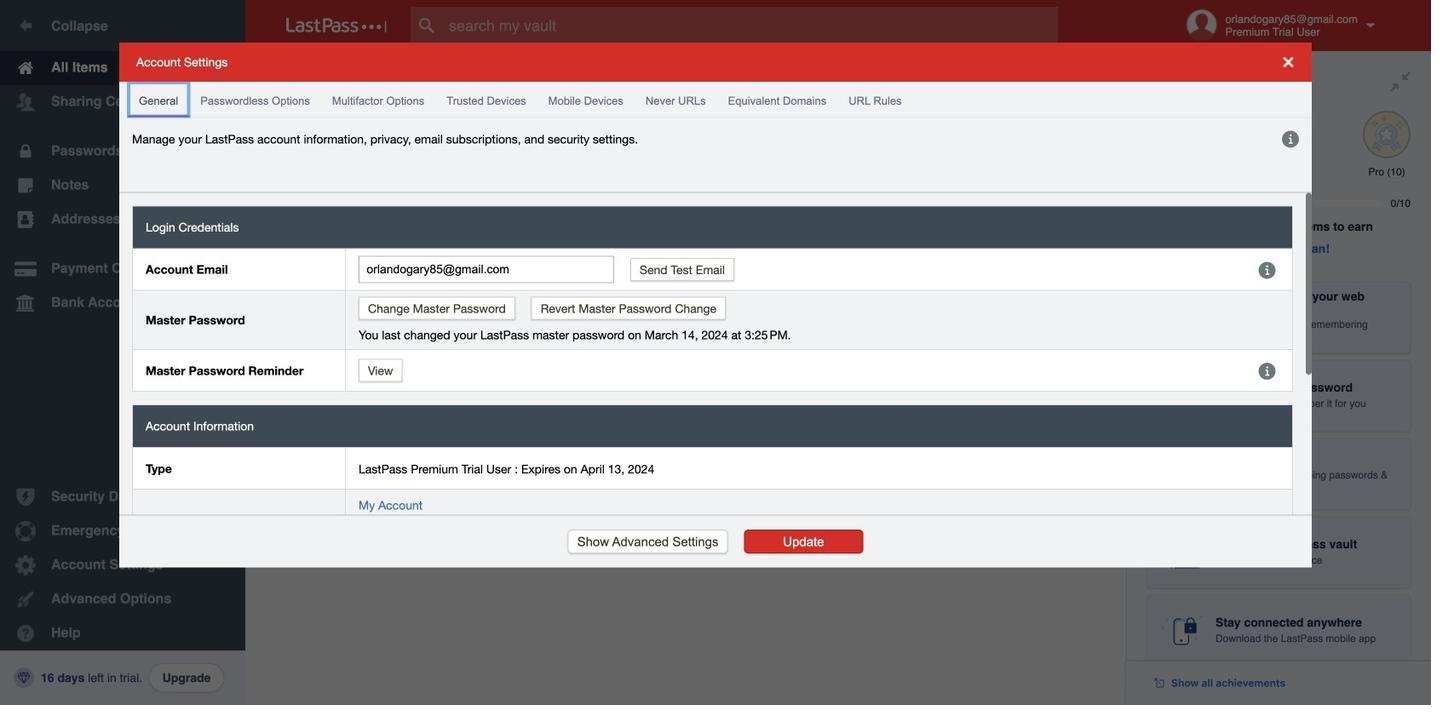 Task type: describe. For each thing, give the bounding box(es) containing it.
search my vault text field
[[411, 7, 1092, 44]]

main navigation navigation
[[0, 0, 245, 706]]



Task type: vqa. For each thing, say whether or not it's contained in the screenshot.
dialog
no



Task type: locate. For each thing, give the bounding box(es) containing it.
main content main content
[[245, 51, 1127, 55]]

lastpass image
[[286, 18, 387, 33]]

Search search field
[[411, 7, 1092, 44]]



